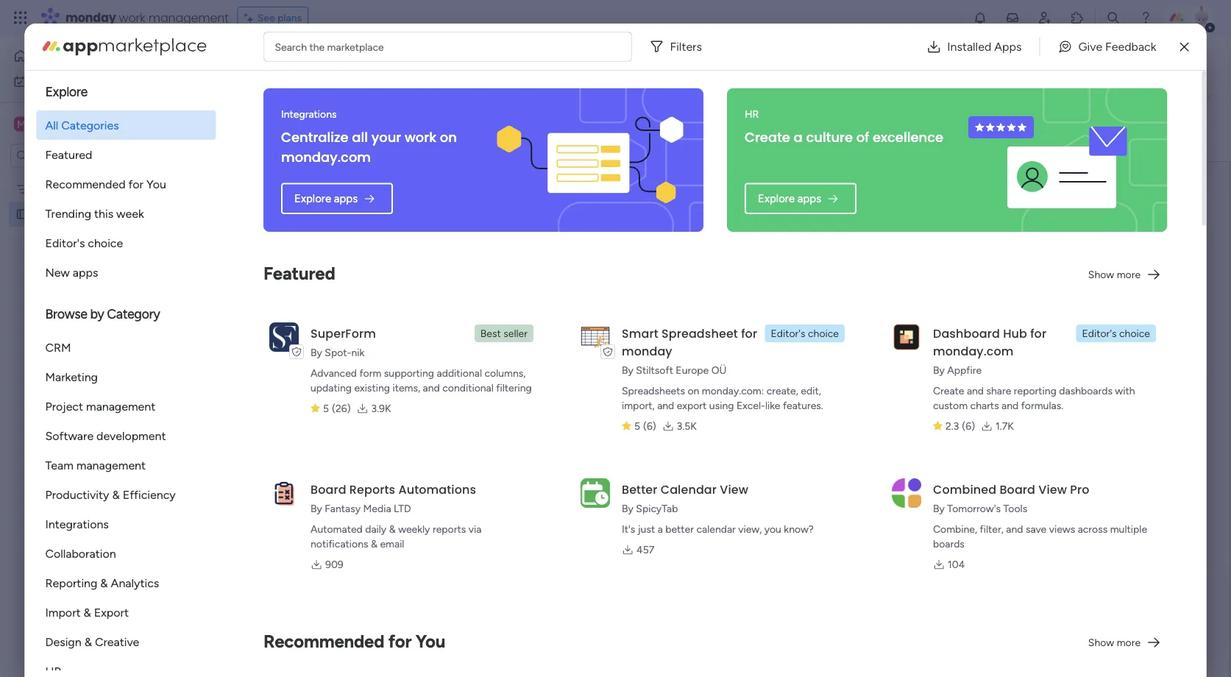 Task type: describe. For each thing, give the bounding box(es) containing it.
automations
[[398, 481, 476, 498]]

0 vertical spatial survey
[[474, 47, 550, 80]]

save
[[1026, 523, 1047, 536]]

wellbeing
[[743, 233, 792, 247]]

5 for superform
[[323, 402, 329, 415]]

filters
[[670, 40, 702, 54]]

apps for all
[[334, 192, 358, 205]]

show for featured
[[1088, 268, 1114, 281]]

employee well-being survey inside list box
[[35, 208, 164, 220]]

work for monday
[[119, 9, 145, 26]]

multiple
[[1110, 523, 1147, 536]]

automate / 4
[[1099, 91, 1161, 103]]

by for powered
[[345, 129, 358, 143]]

help button
[[1107, 635, 1158, 660]]

board inside board reports automations by fantasy media ltd
[[310, 481, 346, 498]]

best seller
[[480, 327, 527, 340]]

a inside with these result, we hope to have a better pulse on wellness at our organization and bring your relevant programming to better support you.
[[696, 292, 702, 306]]

existing
[[354, 382, 390, 394]]

monday inside the smart spreadsheet for monday
[[622, 343, 672, 359]]

13.
[[512, 373, 526, 389]]

project
[[45, 399, 83, 413]]

select product image
[[13, 10, 28, 25]]

1
[[1169, 57, 1173, 70]]

edit form
[[229, 130, 272, 143]]

installed apps button
[[915, 32, 1034, 61]]

export
[[94, 605, 129, 619]]

productivity & efficiency
[[45, 488, 176, 502]]

would
[[557, 373, 593, 389]]

views
[[1049, 523, 1075, 536]]

at
[[834, 292, 844, 306]]

give feedback link
[[1046, 32, 1169, 61]]

survey!
[[795, 233, 832, 247]]

5 for smart spreadsheet for monday
[[634, 420, 640, 432]]

and inside combine, filter, and save views across multiple boards
[[1006, 523, 1023, 536]]

all categories
[[45, 118, 119, 132]]

give
[[1079, 40, 1103, 54]]

formulas.
[[1021, 399, 1063, 412]]

efficiency
[[123, 488, 176, 502]]

tools
[[1003, 502, 1027, 515]]

add to favorites image
[[586, 56, 600, 70]]

calendar
[[660, 481, 717, 498]]

filters button
[[644, 32, 714, 61]]

import
[[45, 605, 81, 619]]

1 vertical spatial to
[[775, 306, 786, 320]]

1 horizontal spatial employee well-being survey
[[224, 47, 550, 80]]

editor's choice for smart
[[771, 327, 839, 340]]

& for efficiency
[[112, 488, 120, 502]]

wellness
[[787, 292, 831, 306]]

1.7k
[[996, 420, 1014, 432]]

this inside thank you for participating in this employee wellbeing survey! know that you can fill out for the form using your name or simply write 'anonymous' for the first question if you prefer.
[[667, 233, 686, 247]]

notifications
[[310, 538, 368, 550]]

reporting
[[45, 576, 97, 590]]

you up the out
[[546, 233, 565, 247]]

& for creative
[[84, 635, 92, 649]]

integrate
[[945, 91, 988, 103]]

categories
[[61, 118, 119, 132]]

autopilot image
[[1081, 87, 1093, 106]]

best
[[480, 327, 501, 340]]

form inside thank you for participating in this employee wellbeing survey! know that you can fill out for the form using your name or simply write 'anonymous' for the first question if you prefer.
[[607, 248, 632, 262]]

fill
[[534, 248, 546, 262]]

0 horizontal spatial you
[[146, 177, 166, 191]]

and inside with these result, we hope to have a better pulse on wellness at our organization and bring your relevant programming to better support you.
[[580, 306, 599, 320]]

workspace selection element
[[14, 115, 123, 134]]

for inside dashboard hub for monday.com
[[1030, 325, 1047, 342]]

app logo image for automated daily & weekly reports via notifications & email
[[269, 478, 298, 508]]

banner logo image for centralize all your work on monday.com
[[494, 88, 686, 232]]

browse
[[45, 306, 87, 322]]

on inside centralize all your work on monday.com
[[440, 128, 457, 146]]

trending
[[45, 206, 91, 220]]

909
[[325, 558, 343, 571]]

smart spreadsheet for monday
[[622, 325, 757, 359]]

my work
[[32, 75, 71, 88]]

2 horizontal spatial the
[[890, 248, 907, 262]]

search
[[275, 40, 307, 53]]

first
[[512, 262, 533, 276]]

view for calendar
[[720, 481, 748, 498]]

simply
[[737, 248, 771, 262]]

feedback
[[1106, 40, 1157, 54]]

457
[[636, 544, 654, 556]]

0 horizontal spatial choice
[[88, 236, 123, 250]]

banner logo image for create a culture of excellence
[[958, 88, 1150, 232]]

wellbeing
[[635, 198, 754, 231]]

first board
[[35, 183, 84, 195]]

0 horizontal spatial to
[[654, 292, 665, 306]]

1 vertical spatial better
[[789, 306, 821, 320]]

1 horizontal spatial the
[[587, 248, 604, 262]]

explore for create
[[758, 192, 795, 205]]

'anonymous'
[[803, 248, 869, 262]]

see plans
[[257, 11, 302, 24]]

organization
[[512, 306, 577, 320]]

week
[[116, 206, 144, 220]]

activity
[[1037, 57, 1073, 70]]

apps
[[995, 40, 1022, 54]]

spreadsheet
[[661, 325, 738, 342]]

/ for 4
[[1148, 91, 1152, 103]]

0 vertical spatial featured
[[45, 148, 92, 162]]

reports
[[432, 523, 466, 536]]

design & creative
[[45, 635, 139, 649]]

weekly
[[398, 523, 430, 536]]

more for recommended for you
[[1117, 636, 1141, 649]]

explore apps for centralize
[[294, 192, 358, 205]]

app logo image left by spot-nik
[[269, 322, 298, 352]]

& for analytics
[[100, 576, 108, 590]]

form for advanced form supporting additional columns, updating existing items, and conditional filtering
[[359, 367, 381, 379]]

participating
[[586, 233, 652, 247]]

hr
[[745, 107, 759, 120]]

& for export
[[84, 605, 91, 619]]

employee wellbeing survey
[[512, 198, 840, 231]]

employee inside list box
[[35, 208, 80, 220]]

using inside thank you for participating in this employee wellbeing survey! know that you can fill out for the form using your name or simply write 'anonymous' for the first question if you prefer.
[[635, 248, 663, 262]]

board reports automations by fantasy media ltd
[[310, 481, 476, 515]]

more for featured
[[1117, 268, 1141, 281]]

(6) for monday.com
[[962, 420, 975, 432]]

these
[[540, 292, 569, 306]]

know
[[835, 233, 864, 247]]

reporting & analytics
[[45, 576, 159, 590]]

team
[[45, 458, 73, 472]]

copy
[[1102, 130, 1127, 143]]

/ for 1
[[1163, 57, 1167, 70]]

advanced form supporting additional columns, updating existing items, and conditional filtering
[[310, 367, 532, 394]]

13. how would you rate your overall well-being? group
[[512, 362, 906, 447]]

0 horizontal spatial integrations
[[45, 517, 109, 531]]

survey inside list box
[[134, 208, 164, 220]]

by left stiltsoft
[[622, 364, 633, 377]]

list box containing first board
[[0, 174, 188, 425]]

by appfire
[[933, 364, 982, 377]]

create for create a culture of excellence
[[745, 128, 790, 146]]

public board image
[[15, 207, 29, 221]]

choice for smart
[[808, 327, 839, 340]]

1 horizontal spatial recommended
[[263, 631, 384, 652]]

invite
[[1134, 57, 1160, 70]]

being?
[[752, 373, 792, 389]]

0 horizontal spatial explore
[[45, 84, 87, 100]]

well- inside group
[[722, 373, 752, 389]]

programming
[[702, 306, 772, 320]]

view for board
[[1039, 481, 1067, 498]]

choice for dashboard
[[1119, 327, 1150, 340]]

0 horizontal spatial apps
[[73, 265, 98, 279]]

filtering
[[496, 382, 532, 394]]

Employee well-being survey field
[[220, 47, 554, 80]]

board for combined
[[1000, 481, 1035, 498]]

ruby anderson image
[[1190, 6, 1214, 29]]

2 vertical spatial a
[[657, 523, 663, 536]]

reports
[[349, 481, 395, 498]]

create for create and share reporting dashboards with custom charts and formulas.
[[933, 385, 964, 397]]

combined
[[933, 481, 996, 498]]

can
[[512, 248, 531, 262]]

home button
[[9, 44, 158, 68]]

all
[[45, 118, 58, 132]]

form for copy form link
[[1130, 130, 1152, 143]]

0 horizontal spatial being
[[105, 208, 131, 220]]

0 vertical spatial being
[[402, 47, 468, 80]]

and inside spreadsheets on monday.com: create, edit, import, and export using excel-like features.
[[657, 399, 674, 412]]

by for browse
[[90, 306, 104, 322]]

workspace image
[[14, 116, 29, 132]]

design
[[45, 635, 81, 649]]

rate
[[621, 373, 646, 389]]

additional
[[437, 367, 482, 379]]

0 vertical spatial management
[[148, 9, 229, 26]]

my
[[32, 75, 47, 88]]

0 vertical spatial recommended for you
[[45, 177, 166, 191]]

on inside spreadsheets on monday.com: create, edit, import, and export using excel-like features.
[[688, 385, 699, 397]]

1 horizontal spatial employee
[[224, 47, 338, 80]]

or
[[724, 248, 734, 262]]

if
[[584, 262, 591, 276]]

bring
[[602, 306, 629, 320]]

create and share reporting dashboards with custom charts and formulas.
[[933, 385, 1135, 412]]

new
[[45, 265, 70, 279]]

by left spot-
[[310, 346, 322, 359]]

and up charts
[[967, 385, 984, 397]]

work for my
[[49, 75, 71, 88]]

& up email
[[389, 523, 395, 536]]

form for edit form
[[250, 130, 272, 143]]

how would you rate your overall well-being? element
[[512, 373, 792, 389]]

and inside advanced form supporting additional columns, updating existing items, and conditional filtering
[[423, 382, 440, 394]]

better
[[622, 481, 657, 498]]

you right if
[[594, 262, 613, 276]]

by inside board reports automations by fantasy media ltd
[[310, 502, 322, 515]]



Task type: vqa. For each thing, say whether or not it's contained in the screenshot.
bottommost management
yes



Task type: locate. For each thing, give the bounding box(es) containing it.
employee inside form form
[[512, 198, 629, 231]]

management
[[148, 9, 229, 26], [86, 399, 156, 413], [76, 458, 146, 472]]

dashboard hub for monday.com
[[933, 325, 1047, 359]]

1 horizontal spatial to
[[775, 306, 786, 320]]

a right just
[[657, 523, 663, 536]]

1 explore apps from the left
[[294, 192, 358, 205]]

activity button
[[1032, 52, 1101, 75]]

by right browse
[[90, 306, 104, 322]]

1 horizontal spatial featured
[[263, 262, 335, 284]]

add view image
[[336, 92, 342, 103]]

more
[[1117, 268, 1141, 281], [1117, 636, 1141, 649]]

view up view,
[[720, 481, 748, 498]]

1 vertical spatial this
[[667, 233, 686, 247]]

editor's for smart
[[771, 327, 805, 340]]

1 vertical spatial survey
[[134, 208, 164, 220]]

features.
[[783, 399, 823, 412]]

editor's down trending
[[45, 236, 85, 250]]

0 vertical spatial this
[[94, 206, 113, 220]]

using inside spreadsheets on monday.com: create, edit, import, and export using excel-like features.
[[709, 399, 734, 412]]

1 vertical spatial show more button
[[1082, 631, 1167, 654]]

work right all
[[404, 128, 436, 146]]

the up if
[[587, 248, 604, 262]]

1 horizontal spatial recommended for you
[[263, 631, 445, 652]]

software development
[[45, 429, 166, 443]]

0 horizontal spatial recommended for you
[[45, 177, 166, 191]]

2 vertical spatial better
[[665, 523, 694, 536]]

create up "custom"
[[933, 385, 964, 397]]

you inside the 13. how would you rate your overall well-being? group
[[596, 373, 618, 389]]

& left export
[[84, 605, 91, 619]]

your inside group
[[649, 373, 675, 389]]

your inside with these result, we hope to have a better pulse on wellness at our organization and bring your relevant programming to better support you.
[[632, 306, 655, 320]]

apps image
[[1070, 10, 1085, 25]]

workforms logo image
[[363, 125, 447, 148]]

2 horizontal spatial choice
[[1119, 327, 1150, 340]]

combine,
[[933, 523, 977, 536]]

employee well-being survey down first board
[[35, 208, 164, 220]]

editor's up dashboards at the right
[[1082, 327, 1117, 340]]

form up existing
[[359, 367, 381, 379]]

2 horizontal spatial board
[[1000, 481, 1035, 498]]

and down spreadsheets
[[657, 399, 674, 412]]

apps right new
[[73, 265, 98, 279]]

app logo image for combine, filter, and save views across multiple boards
[[892, 478, 921, 508]]

2 horizontal spatial better
[[789, 306, 821, 320]]

prefer.
[[616, 262, 650, 276]]

your inside centralize all your work on monday.com
[[371, 128, 401, 146]]

monday.com down "dashboard"
[[933, 343, 1014, 359]]

0 horizontal spatial the
[[309, 40, 325, 53]]

management up productivity & efficiency on the left bottom
[[76, 458, 146, 472]]

by up 'combine,'
[[933, 502, 945, 515]]

better down wellness
[[789, 306, 821, 320]]

advanced
[[310, 367, 357, 379]]

(6) for monday
[[643, 420, 656, 432]]

14. Anything you want to add? text field
[[512, 486, 906, 578]]

board inside "combined board view pro by tomorrow's tools"
[[1000, 481, 1035, 498]]

powered by
[[295, 129, 358, 143]]

explore
[[45, 84, 87, 100], [294, 192, 331, 205], [758, 192, 795, 205]]

by up it's
[[622, 502, 633, 515]]

collapse board header image
[[1194, 91, 1206, 103]]

1 vertical spatial monday.com
[[933, 343, 1014, 359]]

0 horizontal spatial editor's
[[45, 236, 85, 250]]

2 horizontal spatial editor's choice
[[1082, 327, 1150, 340]]

view,
[[738, 523, 762, 536]]

/
[[1163, 57, 1167, 70], [1148, 91, 1152, 103]]

view inside better calendar view by spicytab
[[720, 481, 748, 498]]

show
[[1088, 268, 1114, 281], [1088, 636, 1114, 649]]

my work button
[[9, 70, 158, 93]]

0 horizontal spatial survey
[[134, 208, 164, 220]]

0 vertical spatial create
[[745, 128, 790, 146]]

we
[[606, 292, 622, 306]]

explore up workspace selection element
[[45, 84, 87, 100]]

inbox image
[[1006, 10, 1020, 25]]

app logo image
[[269, 322, 298, 352], [580, 322, 610, 352], [892, 322, 921, 352], [269, 478, 298, 508], [580, 478, 610, 508], [892, 478, 921, 508]]

form inside advanced form supporting additional columns, updating existing items, and conditional filtering
[[359, 367, 381, 379]]

editor's choice up with
[[1082, 327, 1150, 340]]

you left rate
[[596, 373, 618, 389]]

2 horizontal spatial a
[[794, 128, 803, 146]]

email
[[380, 538, 404, 550]]

marketplace
[[327, 40, 384, 53]]

show more for recommended for you
[[1088, 636, 1141, 649]]

form left link
[[1130, 130, 1152, 143]]

(26)
[[332, 402, 350, 415]]

0 vertical spatial a
[[794, 128, 803, 146]]

0 horizontal spatial better
[[665, 523, 694, 536]]

1 more from the top
[[1117, 268, 1141, 281]]

app logo image left "better"
[[580, 478, 610, 508]]

monday down smart
[[622, 343, 672, 359]]

1 show from the top
[[1088, 268, 1114, 281]]

by right powered
[[345, 129, 358, 143]]

(6) down import,
[[643, 420, 656, 432]]

pulse
[[740, 292, 768, 306]]

employee
[[224, 47, 338, 80], [512, 198, 629, 231], [35, 208, 80, 220]]

by inside "combined board view pro by tomorrow's tools"
[[933, 502, 945, 515]]

for
[[128, 177, 144, 191], [568, 233, 583, 247], [569, 248, 584, 262], [872, 248, 887, 262], [741, 325, 757, 342], [1030, 325, 1047, 342], [388, 631, 411, 652]]

all
[[352, 128, 368, 146]]

management for team management
[[76, 458, 146, 472]]

work
[[119, 9, 145, 26], [49, 75, 71, 88], [404, 128, 436, 146]]

work inside button
[[49, 75, 71, 88]]

you
[[146, 177, 166, 191], [415, 631, 445, 652]]

1 vertical spatial recommended
[[263, 631, 384, 652]]

0 horizontal spatial recommended
[[45, 177, 126, 191]]

1 horizontal spatial using
[[709, 399, 734, 412]]

explore up wellbeing on the top right of page
[[758, 192, 795, 205]]

employee up the out
[[512, 198, 629, 231]]

editor's for dashboard
[[1082, 327, 1117, 340]]

editor's down wellness
[[771, 327, 805, 340]]

app logo image down bring
[[580, 322, 610, 352]]

2 view from the left
[[1039, 481, 1067, 498]]

automated
[[310, 523, 362, 536]]

option
[[0, 176, 188, 179]]

13. How would you rate your overall well-being? field
[[512, 400, 906, 430]]

a right have
[[696, 292, 702, 306]]

1 vertical spatial well-
[[83, 208, 105, 220]]

5 (26)
[[323, 402, 350, 415]]

2 show more from the top
[[1088, 636, 1141, 649]]

show more button for recommended for you
[[1082, 631, 1167, 654]]

editor's
[[45, 236, 85, 250], [771, 327, 805, 340], [1082, 327, 1117, 340]]

0 vertical spatial integrations
[[281, 107, 336, 120]]

apps marketplace image
[[42, 38, 206, 56]]

banner logo image
[[494, 88, 686, 232], [958, 88, 1150, 232]]

centralize
[[281, 128, 348, 146]]

apps for a
[[797, 192, 821, 205]]

(6) right 2.3
[[962, 420, 975, 432]]

0 horizontal spatial monday
[[66, 9, 116, 26]]

spot-
[[325, 346, 351, 359]]

1 show more button from the top
[[1082, 263, 1167, 286]]

software
[[45, 429, 94, 443]]

1 horizontal spatial work
[[119, 9, 145, 26]]

edit form button
[[223, 125, 278, 148]]

crm
[[45, 340, 71, 354]]

form down participating
[[607, 248, 632, 262]]

ltd
[[394, 502, 411, 515]]

1 horizontal spatial by
[[345, 129, 358, 143]]

updating
[[310, 382, 351, 394]]

well- inside list box
[[83, 208, 105, 220]]

name
[[692, 248, 721, 262]]

1 horizontal spatial monday
[[622, 343, 672, 359]]

give feedback button
[[1046, 32, 1169, 61]]

app logo image for create and share reporting dashboards with custom charts and formulas.
[[892, 322, 921, 352]]

1 horizontal spatial monday.com
[[933, 343, 1014, 359]]

creative
[[95, 635, 139, 649]]

you right that
[[891, 233, 911, 247]]

spicytab
[[636, 502, 678, 515]]

0 vertical spatial using
[[635, 248, 663, 262]]

board for first
[[57, 183, 84, 195]]

0 vertical spatial 5
[[323, 402, 329, 415]]

1 horizontal spatial /
[[1163, 57, 1167, 70]]

0 vertical spatial you
[[146, 177, 166, 191]]

1 vertical spatial /
[[1148, 91, 1152, 103]]

board up trending
[[57, 183, 84, 195]]

dapulse x slim image
[[1180, 38, 1189, 56]]

help image
[[1139, 10, 1154, 25]]

explore apps down powered by
[[294, 192, 358, 205]]

1 vertical spatial show more
[[1088, 636, 1141, 649]]

apps up the survey!
[[797, 192, 821, 205]]

superform
[[310, 325, 376, 342]]

employee down first board
[[35, 208, 80, 220]]

table
[[246, 91, 270, 103]]

2 vertical spatial well-
[[722, 373, 752, 389]]

1 vertical spatial work
[[49, 75, 71, 88]]

0 horizontal spatial by
[[90, 306, 104, 322]]

form form
[[195, 162, 1230, 677]]

app logo image for it's just a better calendar view, you know?
[[580, 478, 610, 508]]

0 vertical spatial on
[[440, 128, 457, 146]]

1 horizontal spatial on
[[688, 385, 699, 397]]

0 horizontal spatial editor's choice
[[45, 236, 123, 250]]

show board description image
[[560, 56, 578, 71]]

& up export
[[100, 576, 108, 590]]

2 horizontal spatial employee
[[512, 198, 629, 231]]

centralize all your work on monday.com
[[281, 128, 457, 166]]

management up development
[[86, 399, 156, 413]]

2 horizontal spatial work
[[404, 128, 436, 146]]

1 horizontal spatial banner logo image
[[958, 88, 1150, 232]]

give feedback
[[1079, 40, 1157, 54]]

& left efficiency
[[112, 488, 120, 502]]

workspace
[[63, 117, 121, 131]]

1 horizontal spatial well-
[[343, 47, 402, 80]]

reporting
[[1014, 385, 1057, 397]]

by left appfire
[[933, 364, 945, 377]]

1 horizontal spatial choice
[[808, 327, 839, 340]]

5 down import,
[[634, 420, 640, 432]]

editor's choice for dashboard
[[1082, 327, 1150, 340]]

1 horizontal spatial 5
[[634, 420, 640, 432]]

group inside form form
[[512, 447, 906, 601]]

1 vertical spatial employee well-being survey
[[35, 208, 164, 220]]

1 horizontal spatial (6)
[[962, 420, 975, 432]]

1 vertical spatial by
[[90, 306, 104, 322]]

stiltsoft
[[636, 364, 673, 377]]

to left have
[[654, 292, 665, 306]]

1 horizontal spatial you
[[415, 631, 445, 652]]

edit,
[[801, 385, 821, 397]]

and down tools
[[1006, 523, 1023, 536]]

thank you for participating in this employee wellbeing survey! know that you can fill out for the form using your name or simply write 'anonymous' for the first question if you prefer.
[[512, 233, 911, 276]]

using down in
[[635, 248, 663, 262]]

recommended for you
[[45, 177, 166, 191], [263, 631, 445, 652]]

group
[[512, 447, 906, 601]]

work right my
[[49, 75, 71, 88]]

view inside "combined board view pro by tomorrow's tools"
[[1039, 481, 1067, 498]]

by left fantasy
[[310, 502, 322, 515]]

2 more from the top
[[1117, 636, 1141, 649]]

2 horizontal spatial explore
[[758, 192, 795, 205]]

share
[[986, 385, 1011, 397]]

employee up table
[[224, 47, 338, 80]]

& down the daily
[[371, 538, 377, 550]]

using down monday.com:
[[709, 399, 734, 412]]

1 vertical spatial using
[[709, 399, 734, 412]]

first
[[35, 183, 55, 195]]

editor's choice down trending this week
[[45, 236, 123, 250]]

1 vertical spatial recommended for you
[[263, 631, 445, 652]]

0 vertical spatial work
[[119, 9, 145, 26]]

/ inside "button"
[[1163, 57, 1167, 70]]

this right in
[[667, 233, 686, 247]]

1 horizontal spatial a
[[696, 292, 702, 306]]

a left the culture
[[794, 128, 803, 146]]

to right programming
[[775, 306, 786, 320]]

1 horizontal spatial apps
[[334, 192, 358, 205]]

spreadsheets on monday.com: create, edit, import, and export using excel-like features.
[[622, 385, 823, 412]]

1 vertical spatial featured
[[263, 262, 335, 284]]

a
[[794, 128, 803, 146], [696, 292, 702, 306], [657, 523, 663, 536]]

0 horizontal spatial (6)
[[643, 420, 656, 432]]

calendar
[[696, 523, 736, 536]]

2 banner logo image from the left
[[958, 88, 1150, 232]]

show more button
[[1082, 263, 1167, 286], [1082, 631, 1167, 654]]

marketing
[[45, 370, 98, 384]]

across
[[1078, 523, 1108, 536]]

employee well-being survey up "add view" icon
[[224, 47, 550, 80]]

Search in workspace field
[[31, 147, 123, 164]]

board inside list box
[[57, 183, 84, 195]]

management up apps marketplace 'image'
[[148, 9, 229, 26]]

2 explore apps from the left
[[758, 192, 821, 205]]

monday.com inside dashboard hub for monday.com
[[933, 343, 1014, 359]]

the right 'anonymous'
[[890, 248, 907, 262]]

2 vertical spatial management
[[76, 458, 146, 472]]

it's just a better calendar view, you know?
[[622, 523, 814, 536]]

relevant
[[658, 306, 699, 320]]

show more for featured
[[1088, 268, 1141, 281]]

0 horizontal spatial 5
[[323, 402, 329, 415]]

1 show more from the top
[[1088, 268, 1141, 281]]

2 vertical spatial work
[[404, 128, 436, 146]]

view left pro
[[1039, 481, 1067, 498]]

0 vertical spatial show more
[[1088, 268, 1141, 281]]

monday.com down powered by
[[281, 148, 371, 166]]

and right items,
[[423, 382, 440, 394]]

work up apps marketplace 'image'
[[119, 9, 145, 26]]

list box
[[0, 174, 188, 425]]

home
[[34, 50, 62, 62]]

have
[[668, 292, 693, 306]]

1 vertical spatial more
[[1117, 636, 1141, 649]]

form right "edit"
[[250, 130, 272, 143]]

apps down centralize all your work on monday.com in the left top of the page
[[334, 192, 358, 205]]

integrations down form
[[281, 107, 336, 120]]

apps
[[334, 192, 358, 205], [797, 192, 821, 205], [73, 265, 98, 279]]

explore for centralize
[[294, 192, 331, 205]]

choice down trending this week
[[88, 236, 123, 250]]

and down share
[[1002, 399, 1019, 412]]

show for recommended for you
[[1088, 636, 1114, 649]]

this left week
[[94, 206, 113, 220]]

2 show more button from the top
[[1082, 631, 1167, 654]]

0 vertical spatial recommended
[[45, 177, 126, 191]]

1 vertical spatial show
[[1088, 636, 1114, 649]]

app logo image left combined
[[892, 478, 921, 508]]

app logo image left "dashboard"
[[892, 322, 921, 352]]

on
[[440, 128, 457, 146], [771, 292, 784, 306], [688, 385, 699, 397]]

form button
[[281, 85, 327, 109]]

1 vertical spatial a
[[696, 292, 702, 306]]

2 (6) from the left
[[962, 420, 975, 432]]

copy form link
[[1102, 130, 1170, 143]]

for inside the smart spreadsheet for monday
[[741, 325, 757, 342]]

0 horizontal spatial well-
[[83, 208, 105, 220]]

/ left the 1
[[1163, 57, 1167, 70]]

1 horizontal spatial better
[[705, 292, 737, 306]]

question
[[536, 262, 581, 276]]

monday up home button
[[66, 9, 116, 26]]

0 vertical spatial /
[[1163, 57, 1167, 70]]

0 vertical spatial better
[[705, 292, 737, 306]]

you right view,
[[764, 523, 781, 536]]

create,
[[767, 385, 798, 397]]

editor's choice down wellness
[[771, 327, 839, 340]]

work inside centralize all your work on monday.com
[[404, 128, 436, 146]]

0 vertical spatial employee well-being survey
[[224, 47, 550, 80]]

1 vertical spatial management
[[86, 399, 156, 413]]

2 vertical spatial on
[[688, 385, 699, 397]]

monday.com inside centralize all your work on monday.com
[[281, 148, 371, 166]]

and down result,
[[580, 306, 599, 320]]

better up programming
[[705, 292, 737, 306]]

see
[[257, 11, 275, 24]]

2 show from the top
[[1088, 636, 1114, 649]]

explore apps up wellbeing on the top right of page
[[758, 192, 821, 205]]

your inside thank you for participating in this employee wellbeing survey! know that you can fill out for the form using your name or simply write 'anonymous' for the first question if you prefer.
[[666, 248, 689, 262]]

by stiltsoft europe oü
[[622, 364, 727, 377]]

hub
[[1003, 325, 1027, 342]]

1 banner logo image from the left
[[494, 88, 686, 232]]

explore down centralize
[[294, 192, 331, 205]]

by inside better calendar view by spicytab
[[622, 502, 633, 515]]

2 horizontal spatial well-
[[722, 373, 752, 389]]

1 view from the left
[[720, 481, 748, 498]]

recommended
[[45, 177, 126, 191], [263, 631, 384, 652]]

on inside with these result, we hope to have a better pulse on wellness at our organization and bring your relevant programming to better support you.
[[771, 292, 784, 306]]

2.3 (6)
[[946, 420, 975, 432]]

5 left (26)
[[323, 402, 329, 415]]

0 vertical spatial by
[[345, 129, 358, 143]]

1 vertical spatial 5
[[634, 420, 640, 432]]

& right design
[[84, 635, 92, 649]]

app logo image left fantasy
[[269, 478, 298, 508]]

management for project management
[[86, 399, 156, 413]]

1 vertical spatial integrations
[[45, 517, 109, 531]]

daily
[[365, 523, 386, 536]]

boards
[[933, 538, 965, 550]]

0 vertical spatial show more button
[[1082, 263, 1167, 286]]

/ left the 4
[[1148, 91, 1152, 103]]

notifications image
[[973, 10, 988, 25]]

create inside create and share reporting dashboards with custom charts and formulas.
[[933, 385, 964, 397]]

team management
[[45, 458, 146, 472]]

choice down support
[[808, 327, 839, 340]]

choice up with
[[1119, 327, 1150, 340]]

better down spicytab
[[665, 523, 694, 536]]

smart
[[622, 325, 658, 342]]

1 (6) from the left
[[643, 420, 656, 432]]

integrations down productivity
[[45, 517, 109, 531]]

survey
[[760, 198, 840, 231]]

0 horizontal spatial this
[[94, 206, 113, 220]]

0 horizontal spatial board
[[57, 183, 84, 195]]

show more button for featured
[[1082, 263, 1167, 286]]

installed
[[948, 40, 992, 54]]

board up fantasy
[[310, 481, 346, 498]]

board up tools
[[1000, 481, 1035, 498]]

None field
[[512, 315, 906, 344]]

invite members image
[[1038, 10, 1053, 25]]

1 horizontal spatial view
[[1039, 481, 1067, 498]]

the right search
[[309, 40, 325, 53]]

0 horizontal spatial explore apps
[[294, 192, 358, 205]]

explore apps for create
[[758, 192, 821, 205]]

search everything image
[[1106, 10, 1121, 25]]

0 horizontal spatial /
[[1148, 91, 1152, 103]]

combined board view pro by tomorrow's tools
[[933, 481, 1090, 515]]

1 vertical spatial create
[[933, 385, 964, 397]]

create down hr
[[745, 128, 790, 146]]

1 horizontal spatial this
[[667, 233, 686, 247]]

tomorrow's
[[947, 502, 1001, 515]]



